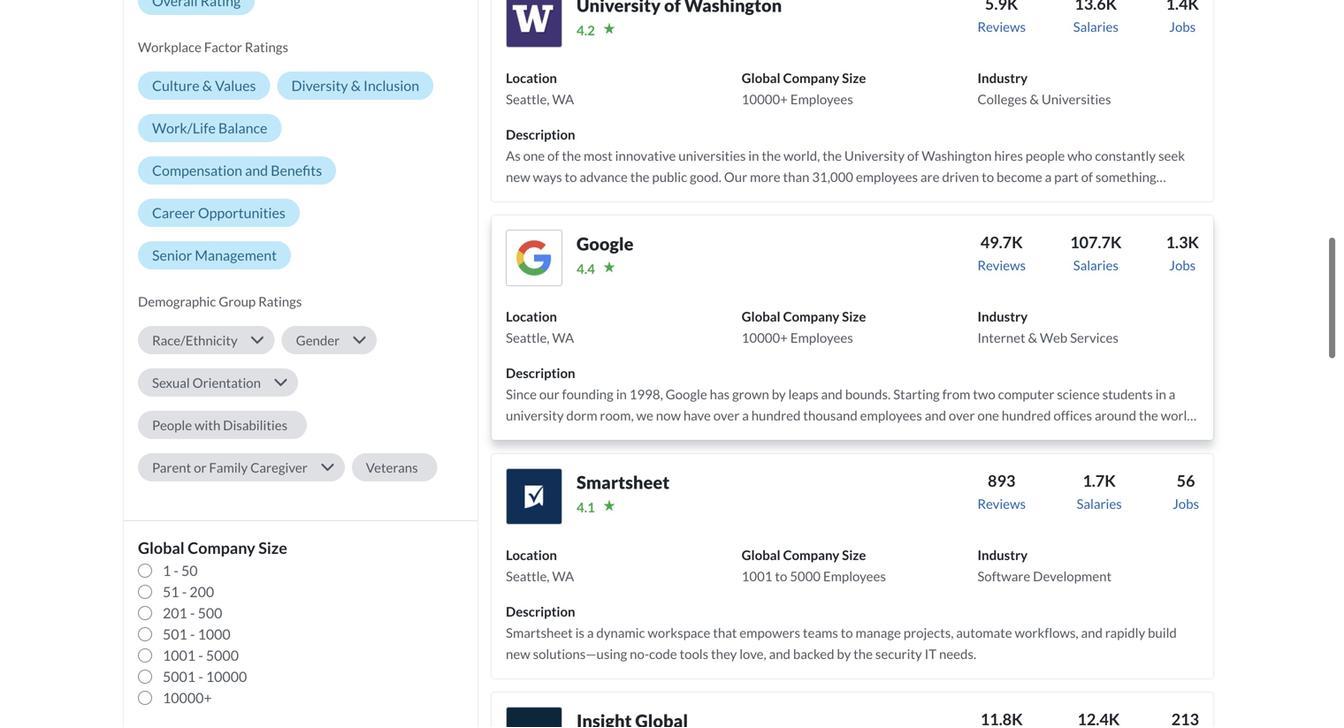 Task type: describe. For each thing, give the bounding box(es) containing it.
caregiver
[[250, 458, 308, 474]]

1 wa from the top
[[552, 89, 574, 105]]

new
[[506, 645, 530, 661]]

1 horizontal spatial smartsheet
[[577, 470, 670, 492]]

1 location from the top
[[506, 68, 557, 84]]

dynamic
[[596, 623, 645, 639]]

with
[[195, 416, 220, 431]]

automate
[[956, 623, 1012, 639]]

values
[[215, 75, 256, 92]]

culture & values button
[[138, 70, 270, 98]]

49.7k reviews
[[977, 231, 1026, 271]]

56 jobs
[[1173, 469, 1199, 510]]

industry inside industry colleges & universities
[[977, 68, 1028, 84]]

location for smartsheet
[[506, 546, 557, 561]]

management
[[195, 245, 277, 262]]

colleges
[[977, 89, 1027, 105]]

& inside button
[[202, 75, 212, 92]]

workplace factor ratings
[[138, 37, 288, 53]]

inclusion
[[363, 75, 419, 92]]

industry for google
[[977, 307, 1028, 323]]

12.4k
[[1077, 708, 1120, 728]]

family
[[209, 458, 248, 474]]

career
[[152, 202, 195, 220]]

- for 5001
[[198, 667, 203, 684]]

12.4k link
[[1076, 706, 1121, 728]]

work/life balance
[[152, 118, 267, 135]]

industry colleges & universities
[[977, 68, 1111, 105]]

salaries for google
[[1073, 255, 1119, 271]]

it
[[925, 645, 937, 661]]

0 vertical spatial salaries
[[1073, 17, 1119, 33]]

description inside description smartsheet is a dynamic workspace that empowers teams to manage projects, automate workflows, and rapidly build new solutions—using no-code tools they love, and backed by the security it needs.
[[506, 602, 575, 618]]

- for 1
[[174, 561, 179, 578]]

workplace
[[138, 37, 202, 53]]

1.7k
[[1083, 469, 1116, 489]]

career opportunities button
[[138, 197, 300, 225]]

senior management
[[152, 245, 277, 262]]

& inside industry colleges & universities
[[1030, 89, 1039, 105]]

google image
[[506, 228, 562, 285]]

4.1
[[577, 498, 595, 514]]

workspace
[[648, 623, 710, 639]]

gender
[[296, 331, 340, 347]]

manage
[[856, 623, 901, 639]]

107.7k
[[1070, 231, 1122, 250]]

description smartsheet is a dynamic workspace that empowers teams to manage projects, automate workflows, and rapidly build new solutions—using no-code tools they love, and backed by the security it needs.
[[506, 602, 1177, 661]]

10000
[[206, 667, 247, 684]]

213
[[1171, 708, 1199, 728]]

to inside global company size 1001 to 5000 employees
[[775, 567, 787, 583]]

51 - 200
[[163, 582, 214, 599]]

software
[[977, 567, 1030, 583]]

location seattle, wa for google
[[506, 307, 574, 344]]

1.3k
[[1166, 231, 1199, 250]]

internet
[[977, 328, 1025, 344]]

compensation
[[152, 160, 242, 177]]

rapidly
[[1105, 623, 1145, 639]]

culture & values
[[152, 75, 256, 92]]

people
[[152, 416, 192, 431]]

google
[[577, 232, 634, 253]]

1 vertical spatial 1001
[[163, 645, 196, 663]]

- for 501
[[190, 624, 195, 641]]

location seattle, wa for smartsheet
[[506, 546, 574, 583]]

4.4
[[577, 259, 595, 275]]

development
[[1033, 567, 1112, 583]]

2 vertical spatial 10000+
[[163, 688, 212, 705]]

1000
[[198, 624, 231, 641]]

employees inside global company size 1001 to 5000 employees
[[823, 567, 886, 583]]

services
[[1070, 328, 1119, 344]]

that
[[713, 623, 737, 639]]

& inside industry internet & web services
[[1028, 328, 1037, 344]]

factor
[[204, 37, 242, 53]]

seattle, for google
[[506, 328, 550, 344]]

the
[[853, 645, 873, 661]]

1 vertical spatial 5000
[[206, 645, 239, 663]]

disabilities
[[223, 416, 288, 431]]

893 reviews
[[977, 469, 1026, 510]]

industry for smartsheet
[[977, 546, 1028, 561]]

they
[[711, 645, 737, 661]]

diversity & inclusion button
[[277, 70, 433, 98]]

51
[[163, 582, 179, 599]]

0 vertical spatial jobs
[[1169, 17, 1196, 33]]

university of washington image
[[506, 0, 562, 46]]

- for 201
[[190, 603, 195, 620]]

opportunities
[[198, 202, 286, 220]]

global for 4.2
[[742, 68, 780, 84]]

1.3k jobs
[[1166, 231, 1199, 271]]

- for 1001
[[198, 645, 203, 663]]

solutions—using
[[533, 645, 627, 661]]

a
[[587, 623, 594, 639]]

company for 4.2
[[783, 68, 839, 84]]

500
[[198, 603, 222, 620]]

10000+ for 4.2
[[742, 89, 788, 105]]

diversity & inclusion
[[291, 75, 419, 92]]

200
[[189, 582, 214, 599]]

industry software development
[[977, 546, 1112, 583]]

reviews for google
[[977, 255, 1026, 271]]

reviews link
[[977, 0, 1026, 51]]

work/life
[[152, 118, 216, 135]]

description for 4.2
[[506, 125, 575, 141]]

reviews for smartsheet
[[977, 494, 1026, 510]]

10000+ for 4.4
[[742, 328, 788, 344]]

is
[[575, 623, 584, 639]]

balance
[[218, 118, 267, 135]]

11.8k link
[[977, 706, 1026, 728]]

group
[[219, 292, 256, 308]]

senior management button
[[138, 240, 291, 268]]

global company size 10000+ employees for colleges & universities
[[742, 68, 866, 105]]

global for 4.1
[[742, 546, 780, 561]]

smartsheet image
[[506, 467, 562, 523]]



Task type: locate. For each thing, give the bounding box(es) containing it.
empowers
[[740, 623, 800, 639]]

50
[[181, 561, 198, 578]]

1001 up 5001
[[163, 645, 196, 663]]

to up by
[[841, 623, 853, 639]]

benefits
[[271, 160, 322, 177]]

or
[[194, 458, 207, 474]]

1 vertical spatial industry
[[977, 307, 1028, 323]]

industry internet & web services
[[977, 307, 1119, 344]]

0 vertical spatial location seattle, wa
[[506, 68, 574, 105]]

1001
[[742, 567, 772, 583], [163, 645, 196, 663]]

893
[[988, 469, 1016, 489]]

1 vertical spatial global company size 10000+ employees
[[742, 307, 866, 344]]

1 horizontal spatial 5000
[[790, 567, 821, 583]]

orientation
[[192, 373, 261, 389]]

- right 1
[[174, 561, 179, 578]]

race/ethnicity
[[152, 331, 238, 347]]

wa for smartsheet
[[552, 567, 574, 583]]

location down google image on the left
[[506, 307, 557, 323]]

industry inside industry internet & web services
[[977, 307, 1028, 323]]

parent or family caregiver
[[152, 458, 308, 474]]

size for 4.4
[[842, 307, 866, 323]]

2 vertical spatial description
[[506, 602, 575, 618]]

global inside global company size 1001 to 5000 employees
[[742, 546, 780, 561]]

0 vertical spatial smartsheet
[[577, 470, 670, 492]]

1 - 50
[[163, 561, 198, 578]]

compensation and benefits button
[[138, 155, 336, 183]]

2 global company size 10000+ employees from the top
[[742, 307, 866, 344]]

2 vertical spatial location
[[506, 546, 557, 561]]

ratings for demographic group ratings
[[258, 292, 302, 308]]

salaries inside 107.7k salaries
[[1073, 255, 1119, 271]]

1.7k salaries
[[1077, 469, 1122, 510]]

1 horizontal spatial 1001
[[742, 567, 772, 583]]

213 link
[[1171, 706, 1199, 728]]

2 vertical spatial industry
[[977, 546, 1028, 561]]

1 global company size 10000+ employees from the top
[[742, 68, 866, 105]]

5001
[[163, 667, 196, 684]]

2 vertical spatial salaries
[[1077, 494, 1122, 510]]

description
[[506, 125, 575, 141], [506, 363, 575, 379], [506, 602, 575, 618]]

ratings for workplace factor ratings
[[245, 37, 288, 53]]

0 vertical spatial 5000
[[790, 567, 821, 583]]

location seattle, wa down google image on the left
[[506, 307, 574, 344]]

0 horizontal spatial 5000
[[206, 645, 239, 663]]

0 vertical spatial 10000+
[[742, 89, 788, 105]]

0 vertical spatial industry
[[977, 68, 1028, 84]]

&
[[202, 75, 212, 92], [351, 75, 361, 92], [1030, 89, 1039, 105], [1028, 328, 1037, 344]]

global company size 1001 to 5000 employees
[[742, 546, 886, 583]]

jobs
[[1169, 17, 1196, 33], [1169, 255, 1196, 271], [1173, 494, 1199, 510]]

2 horizontal spatial and
[[1081, 623, 1103, 639]]

49.7k
[[980, 231, 1023, 250]]

1 horizontal spatial and
[[769, 645, 791, 661]]

jobs inside 1.3k jobs
[[1169, 255, 1196, 271]]

global for 4.4
[[742, 307, 780, 323]]

seattle, up new
[[506, 567, 550, 583]]

201
[[163, 603, 187, 620]]

smartsheet up 4.1 at bottom left
[[577, 470, 670, 492]]

wa up 'solutions—using'
[[552, 567, 574, 583]]

1 vertical spatial location seattle, wa
[[506, 307, 574, 344]]

wa down university of washington image
[[552, 89, 574, 105]]

work/life balance button
[[138, 112, 282, 141]]

and left benefits
[[245, 160, 268, 177]]

sexual orientation
[[152, 373, 261, 389]]

3 reviews from the top
[[977, 494, 1026, 510]]

industry inside industry software development
[[977, 546, 1028, 561]]

- right "501"
[[190, 624, 195, 641]]

5000 up 10000
[[206, 645, 239, 663]]

sexual
[[152, 373, 190, 389]]

industry up "internet"
[[977, 307, 1028, 323]]

jobs right salaries link
[[1169, 17, 1196, 33]]

salaries up universities
[[1073, 17, 1119, 33]]

wa
[[552, 89, 574, 105], [552, 328, 574, 344], [552, 567, 574, 583]]

1 vertical spatial reviews
[[977, 255, 1026, 271]]

2 vertical spatial seattle,
[[506, 567, 550, 583]]

jobs for google
[[1169, 255, 1196, 271]]

2 wa from the top
[[552, 328, 574, 344]]

salaries for smartsheet
[[1077, 494, 1122, 510]]

1001 inside global company size 1001 to 5000 employees
[[742, 567, 772, 583]]

industry
[[977, 68, 1028, 84], [977, 307, 1028, 323], [977, 546, 1028, 561]]

to
[[775, 567, 787, 583], [841, 623, 853, 639]]

company for 4.4
[[783, 307, 839, 323]]

and
[[245, 160, 268, 177], [1081, 623, 1103, 639], [769, 645, 791, 661]]

seattle, down google image on the left
[[506, 328, 550, 344]]

2 vertical spatial employees
[[823, 567, 886, 583]]

- for 51
[[182, 582, 187, 599]]

0 vertical spatial 1001
[[742, 567, 772, 583]]

1 location seattle, wa from the top
[[506, 68, 574, 105]]

1 description from the top
[[506, 125, 575, 141]]

no-
[[630, 645, 649, 661]]

salaries
[[1073, 17, 1119, 33], [1073, 255, 1119, 271], [1077, 494, 1122, 510]]

0 vertical spatial seattle,
[[506, 89, 550, 105]]

- right 201
[[190, 603, 195, 620]]

1 vertical spatial to
[[841, 623, 853, 639]]

& left values
[[202, 75, 212, 92]]

0 vertical spatial employees
[[790, 89, 853, 105]]

jobs down 1.3k
[[1169, 255, 1196, 271]]

1 vertical spatial smartsheet
[[506, 623, 573, 639]]

universities
[[1042, 89, 1111, 105]]

employees for internet & web services
[[790, 328, 853, 344]]

- right 51
[[182, 582, 187, 599]]

- down 501 - 1000
[[198, 645, 203, 663]]

web
[[1040, 328, 1068, 344]]

reviews down 893 on the bottom of page
[[977, 494, 1026, 510]]

backed
[[793, 645, 834, 661]]

ratings right "group"
[[258, 292, 302, 308]]

workflows,
[[1015, 623, 1079, 639]]

0 horizontal spatial smartsheet
[[506, 623, 573, 639]]

1 vertical spatial ratings
[[258, 292, 302, 308]]

diversity
[[291, 75, 348, 92]]

employees for colleges & universities
[[790, 89, 853, 105]]

2 seattle, from the top
[[506, 328, 550, 344]]

wa down google image on the left
[[552, 328, 574, 344]]

3 industry from the top
[[977, 546, 1028, 561]]

reviews
[[977, 17, 1026, 33], [977, 255, 1026, 271], [977, 494, 1026, 510]]

501 - 1000
[[163, 624, 231, 641]]

demographic
[[138, 292, 216, 308]]

location down smartsheet image
[[506, 546, 557, 561]]

teams
[[803, 623, 838, 639]]

10000+
[[742, 89, 788, 105], [742, 328, 788, 344], [163, 688, 212, 705]]

ratings
[[245, 37, 288, 53], [258, 292, 302, 308]]

3 location seattle, wa from the top
[[506, 546, 574, 583]]

-
[[174, 561, 179, 578], [182, 582, 187, 599], [190, 603, 195, 620], [190, 624, 195, 641], [198, 645, 203, 663], [198, 667, 203, 684]]

seattle,
[[506, 89, 550, 105], [506, 328, 550, 344], [506, 567, 550, 583]]

seattle, for smartsheet
[[506, 567, 550, 583]]

& inside "button"
[[351, 75, 361, 92]]

0 horizontal spatial to
[[775, 567, 787, 583]]

1 vertical spatial and
[[1081, 623, 1103, 639]]

reviews up the colleges
[[977, 17, 1026, 33]]

& left web
[[1028, 328, 1037, 344]]

smartsheet inside description smartsheet is a dynamic workspace that empowers teams to manage projects, automate workflows, and rapidly build new solutions—using no-code tools they love, and backed by the security it needs.
[[506, 623, 573, 639]]

1 vertical spatial salaries
[[1073, 255, 1119, 271]]

0 vertical spatial to
[[775, 567, 787, 583]]

1 vertical spatial employees
[[790, 328, 853, 344]]

2 description from the top
[[506, 363, 575, 379]]

description for 4.4
[[506, 363, 575, 379]]

& left inclusion
[[351, 75, 361, 92]]

code
[[649, 645, 677, 661]]

size for 4.2
[[842, 68, 866, 84]]

global company size 10000+ employees
[[742, 68, 866, 105], [742, 307, 866, 344]]

2 vertical spatial jobs
[[1173, 494, 1199, 510]]

location seattle, wa
[[506, 68, 574, 105], [506, 307, 574, 344], [506, 546, 574, 583]]

to up "empowers"
[[775, 567, 787, 583]]

jobs for smartsheet
[[1173, 494, 1199, 510]]

0 vertical spatial wa
[[552, 89, 574, 105]]

1001 up "empowers"
[[742, 567, 772, 583]]

2 industry from the top
[[977, 307, 1028, 323]]

smartsheet up new
[[506, 623, 573, 639]]

needs.
[[939, 645, 976, 661]]

location down university of washington image
[[506, 68, 557, 84]]

0 vertical spatial ratings
[[245, 37, 288, 53]]

0 horizontal spatial and
[[245, 160, 268, 177]]

3 wa from the top
[[552, 567, 574, 583]]

1 vertical spatial description
[[506, 363, 575, 379]]

company inside global company size 1001 to 5000 employees
[[783, 546, 839, 561]]

demographic group ratings
[[138, 292, 302, 308]]

jobs link
[[1166, 0, 1199, 51]]

tools
[[680, 645, 708, 661]]

5000 inside global company size 1001 to 5000 employees
[[790, 567, 821, 583]]

size inside global company size 1001 to 5000 employees
[[842, 546, 866, 561]]

veterans
[[366, 458, 418, 474]]

11.8k
[[980, 708, 1023, 728]]

and left rapidly
[[1081, 623, 1103, 639]]

0 vertical spatial description
[[506, 125, 575, 141]]

1 reviews from the top
[[977, 17, 1026, 33]]

1 vertical spatial wa
[[552, 328, 574, 344]]

0 vertical spatial and
[[245, 160, 268, 177]]

projects,
[[904, 623, 954, 639]]

2 location from the top
[[506, 307, 557, 323]]

4.2
[[577, 20, 595, 36]]

0 horizontal spatial 1001
[[163, 645, 196, 663]]

location seattle, wa down university of washington image
[[506, 68, 574, 105]]

people with disabilities
[[152, 416, 288, 431]]

global company size 10000+ employees for internet & web services
[[742, 307, 866, 344]]

industry up the colleges
[[977, 68, 1028, 84]]

wa for google
[[552, 328, 574, 344]]

3 description from the top
[[506, 602, 575, 618]]

employees
[[790, 89, 853, 105], [790, 328, 853, 344], [823, 567, 886, 583]]

reviews down 49.7k on the right of page
[[977, 255, 1026, 271]]

jobs down 56
[[1173, 494, 1199, 510]]

0 vertical spatial location
[[506, 68, 557, 84]]

2 vertical spatial reviews
[[977, 494, 1026, 510]]

compensation and benefits
[[152, 160, 322, 177]]

career opportunities
[[152, 202, 286, 220]]

build
[[1148, 623, 1177, 639]]

5000 up teams
[[790, 567, 821, 583]]

1 industry from the top
[[977, 68, 1028, 84]]

1 vertical spatial jobs
[[1169, 255, 1196, 271]]

salaries down '1.7k'
[[1077, 494, 1122, 510]]

2 vertical spatial location seattle, wa
[[506, 546, 574, 583]]

1 vertical spatial seattle,
[[506, 328, 550, 344]]

0 vertical spatial reviews
[[977, 17, 1026, 33]]

location seattle, wa down smartsheet image
[[506, 546, 574, 583]]

& right the colleges
[[1030, 89, 1039, 105]]

2 vertical spatial and
[[769, 645, 791, 661]]

1 vertical spatial 10000+
[[742, 328, 788, 344]]

501
[[163, 624, 187, 641]]

2 vertical spatial wa
[[552, 567, 574, 583]]

3 seattle, from the top
[[506, 567, 550, 583]]

2 reviews from the top
[[977, 255, 1026, 271]]

seattle, down university of washington image
[[506, 89, 550, 105]]

and inside button
[[245, 160, 268, 177]]

201 - 500
[[163, 603, 222, 620]]

1 vertical spatial location
[[506, 307, 557, 323]]

to inside description smartsheet is a dynamic workspace that empowers teams to manage projects, automate workflows, and rapidly build new solutions—using no-code tools they love, and backed by the security it needs.
[[841, 623, 853, 639]]

ratings right the factor at the top of page
[[245, 37, 288, 53]]

1 horizontal spatial to
[[841, 623, 853, 639]]

industry up the software
[[977, 546, 1028, 561]]

by
[[837, 645, 851, 661]]

0 vertical spatial global company size 10000+ employees
[[742, 68, 866, 105]]

and down "empowers"
[[769, 645, 791, 661]]

1001 - 5000
[[163, 645, 239, 663]]

1 seattle, from the top
[[506, 89, 550, 105]]

- down 1001 - 5000 at the left of page
[[198, 667, 203, 684]]

size for 4.1
[[842, 546, 866, 561]]

location for google
[[506, 307, 557, 323]]

107.7k salaries
[[1070, 231, 1122, 271]]

2 location seattle, wa from the top
[[506, 307, 574, 344]]

company for 4.1
[[783, 546, 839, 561]]

1
[[163, 561, 171, 578]]

3 location from the top
[[506, 546, 557, 561]]

salaries down 107.7k
[[1073, 255, 1119, 271]]



Task type: vqa. For each thing, say whether or not it's contained in the screenshot.


